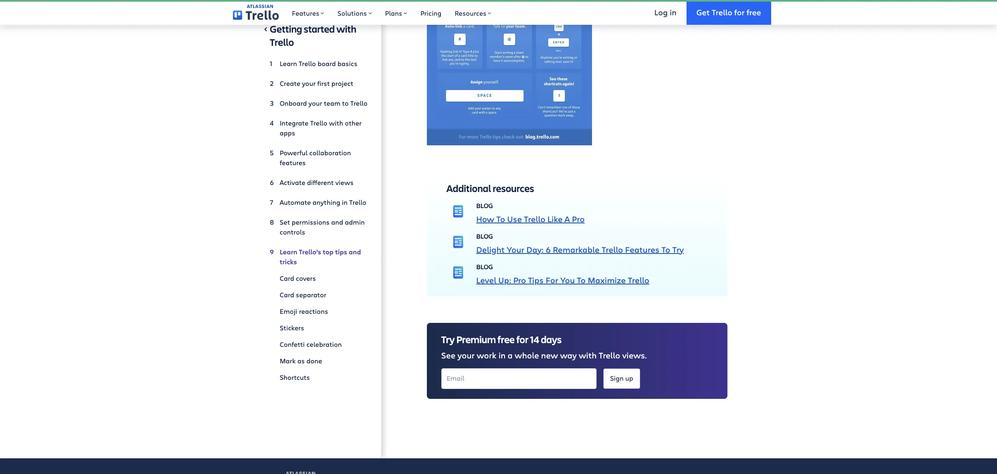 Task type: vqa. For each thing, say whether or not it's contained in the screenshot.
Workspace
no



Task type: locate. For each thing, give the bounding box(es) containing it.
with right way
[[579, 350, 597, 361]]

delight
[[477, 244, 505, 255]]

and right tips
[[349, 247, 361, 256]]

features inside blog delight your day: 6 remarkable trello features to try
[[626, 244, 660, 255]]

2 vertical spatial with
[[579, 350, 597, 361]]

0 vertical spatial pro
[[572, 214, 585, 225]]

0 vertical spatial features
[[292, 9, 320, 17]]

with for started
[[337, 22, 357, 35]]

0 vertical spatial free
[[747, 7, 762, 17]]

0 vertical spatial to
[[497, 214, 505, 225]]

pro inside blog level up: pro tips for you to maximize trello
[[514, 275, 526, 286]]

days
[[541, 333, 562, 346]]

1 vertical spatial and
[[349, 247, 361, 256]]

with inside getting started with trello
[[337, 22, 357, 35]]

card inside card separator link
[[280, 290, 294, 299]]

create your first project
[[280, 79, 354, 88]]

0 horizontal spatial try
[[442, 333, 455, 346]]

up:
[[499, 275, 511, 286]]

0 vertical spatial blog
[[477, 201, 493, 210]]

try premium free for 14 days see your work in a whole new way with trello views.
[[442, 333, 647, 361]]

trello
[[712, 7, 733, 17], [270, 35, 294, 49], [299, 59, 316, 68], [351, 99, 368, 107], [310, 118, 327, 127], [349, 198, 367, 206], [524, 214, 546, 225], [602, 244, 623, 255], [628, 275, 650, 286], [599, 350, 621, 361]]

1 vertical spatial free
[[498, 333, 515, 346]]

card inside card covers link
[[280, 274, 294, 283]]

0 vertical spatial learn
[[280, 59, 297, 68]]

1 vertical spatial learn
[[280, 247, 297, 256]]

blog up delight
[[477, 232, 493, 240]]

started
[[304, 22, 335, 35]]

atlassian trello image
[[233, 5, 279, 20], [270, 472, 322, 474], [286, 472, 315, 474]]

like
[[548, 214, 563, 225]]

1 vertical spatial with
[[329, 118, 343, 127]]

0 vertical spatial for
[[735, 7, 745, 17]]

1 horizontal spatial and
[[349, 247, 361, 256]]

features inside dropdown button
[[292, 9, 320, 17]]

0 vertical spatial in
[[670, 7, 677, 17]]

2 vertical spatial blog
[[477, 262, 493, 271]]

1 vertical spatial for
[[517, 333, 529, 346]]

1 vertical spatial in
[[342, 198, 348, 206]]

trello right maximize
[[628, 275, 650, 286]]

plans
[[385, 9, 402, 17]]

activate different views link
[[270, 174, 368, 191]]

1 blog from the top
[[477, 201, 493, 210]]

and
[[331, 218, 343, 226], [349, 247, 361, 256]]

trello inside the blog how to use trello like a pro
[[524, 214, 546, 225]]

powerful
[[280, 148, 308, 157]]

pro right up:
[[514, 275, 526, 286]]

card down tricks
[[280, 274, 294, 283]]

Email email field
[[442, 368, 597, 389]]

getting started with trello
[[270, 22, 357, 49]]

0 vertical spatial card
[[280, 274, 294, 283]]

trello inside getting started with trello
[[270, 35, 294, 49]]

with for trello
[[329, 118, 343, 127]]

free
[[747, 7, 762, 17], [498, 333, 515, 346]]

2 horizontal spatial in
[[670, 7, 677, 17]]

trello right use
[[524, 214, 546, 225]]

card separator
[[280, 290, 327, 299]]

confetti
[[280, 340, 305, 349]]

blog up how
[[477, 201, 493, 210]]

1 horizontal spatial free
[[747, 7, 762, 17]]

trello up sign
[[599, 350, 621, 361]]

card up emoji
[[280, 290, 294, 299]]

for right get
[[735, 7, 745, 17]]

onboard
[[280, 99, 307, 107]]

to inside blog level up: pro tips for you to maximize trello
[[577, 275, 586, 286]]

2 horizontal spatial to
[[662, 244, 671, 255]]

pro right a
[[572, 214, 585, 225]]

1 vertical spatial to
[[662, 244, 671, 255]]

2 learn from the top
[[280, 247, 297, 256]]

learn trello's top tips and tricks
[[280, 247, 361, 266]]

blog
[[477, 201, 493, 210], [477, 232, 493, 240], [477, 262, 493, 271]]

1 horizontal spatial try
[[673, 244, 684, 255]]

trello left board
[[299, 59, 316, 68]]

tips
[[335, 247, 347, 256]]

3 blog from the top
[[477, 262, 493, 271]]

your inside try premium free for 14 days see your work in a whole new way with trello views.
[[458, 350, 475, 361]]

trello inside blog delight your day: 6 remarkable trello features to try
[[602, 244, 623, 255]]

trello down features dropdown button
[[270, 35, 294, 49]]

trello inside blog level up: pro tips for you to maximize trello
[[628, 275, 650, 286]]

for left 14 on the right
[[517, 333, 529, 346]]

0 vertical spatial with
[[337, 22, 357, 35]]

tips
[[528, 275, 544, 286]]

other
[[345, 118, 362, 127]]

1 horizontal spatial features
[[626, 244, 660, 255]]

trello right get
[[712, 7, 733, 17]]

a
[[508, 350, 513, 361]]

0 horizontal spatial and
[[331, 218, 343, 226]]

1 horizontal spatial to
[[577, 275, 586, 286]]

top
[[323, 247, 334, 256]]

in left "a"
[[499, 350, 506, 361]]

trello up maximize
[[602, 244, 623, 255]]

see
[[442, 350, 456, 361]]

blog inside blog delight your day: 6 remarkable trello features to try
[[477, 232, 493, 240]]

to
[[342, 99, 349, 107]]

1 vertical spatial your
[[309, 99, 322, 107]]

1 vertical spatial blog
[[477, 232, 493, 240]]

trello inside try premium free for 14 days see your work in a whole new way with trello views.
[[599, 350, 621, 361]]

your
[[302, 79, 316, 88], [309, 99, 322, 107], [458, 350, 475, 361]]

trello up admin
[[349, 198, 367, 206]]

1 horizontal spatial in
[[499, 350, 506, 361]]

blog for delight
[[477, 232, 493, 240]]

integrate trello with other apps link
[[270, 115, 368, 141]]

with inside 'integrate trello with other apps'
[[329, 118, 343, 127]]

in right log
[[670, 7, 677, 17]]

blog delight your day: 6 remarkable trello features to try
[[477, 232, 684, 255]]

learn up create on the top left of page
[[280, 59, 297, 68]]

in right anything
[[342, 198, 348, 206]]

0 vertical spatial try
[[673, 244, 684, 255]]

2 vertical spatial to
[[577, 275, 586, 286]]

emoji reactions link
[[270, 303, 368, 320]]

0 horizontal spatial for
[[517, 333, 529, 346]]

level up: pro tips for you to maximize trello link
[[477, 275, 650, 286]]

2 vertical spatial in
[[499, 350, 506, 361]]

2 blog from the top
[[477, 232, 493, 240]]

for
[[735, 7, 745, 17], [517, 333, 529, 346]]

0 horizontal spatial pro
[[514, 275, 526, 286]]

automate
[[280, 198, 311, 206]]

way
[[560, 350, 577, 361]]

learn
[[280, 59, 297, 68], [280, 247, 297, 256]]

0 vertical spatial and
[[331, 218, 343, 226]]

get
[[697, 7, 710, 17]]

1 learn from the top
[[280, 59, 297, 68]]

trello right to
[[351, 99, 368, 107]]

your for create
[[302, 79, 316, 88]]

delight your day: 6 remarkable trello features to try link
[[477, 244, 684, 255]]

1 vertical spatial pro
[[514, 275, 526, 286]]

work
[[477, 350, 497, 361]]

your left team
[[309, 99, 322, 107]]

card
[[280, 274, 294, 283], [280, 290, 294, 299]]

blog inside blog level up: pro tips for you to maximize trello
[[477, 262, 493, 271]]

card for card covers
[[280, 274, 294, 283]]

different
[[307, 178, 334, 187]]

with down solutions
[[337, 22, 357, 35]]

powerful collaboration features link
[[270, 145, 368, 171]]

2 card from the top
[[280, 290, 294, 299]]

0 horizontal spatial features
[[292, 9, 320, 17]]

1 vertical spatial features
[[626, 244, 660, 255]]

trello inside onboard your team to trello link
[[351, 99, 368, 107]]

onboard your team to trello link
[[270, 95, 368, 111]]

learn inside learn trello's top tips and tricks
[[280, 247, 297, 256]]

trello inside 'integrate trello with other apps'
[[310, 118, 327, 127]]

views.
[[623, 350, 647, 361]]

apps
[[280, 128, 295, 137]]

1 vertical spatial try
[[442, 333, 455, 346]]

blog up level on the left bottom
[[477, 262, 493, 271]]

blog for how
[[477, 201, 493, 210]]

blog inside the blog how to use trello like a pro
[[477, 201, 493, 210]]

your left first
[[302, 79, 316, 88]]

set
[[280, 218, 290, 226]]

6
[[546, 244, 551, 255]]

learn up tricks
[[280, 247, 297, 256]]

card covers link
[[270, 270, 368, 287]]

mark
[[280, 356, 296, 365]]

1 vertical spatial card
[[280, 290, 294, 299]]

0 horizontal spatial in
[[342, 198, 348, 206]]

basics
[[338, 59, 358, 68]]

with left other
[[329, 118, 343, 127]]

confetti celebration
[[280, 340, 342, 349]]

to inside the blog how to use trello like a pro
[[497, 214, 505, 225]]

0 horizontal spatial to
[[497, 214, 505, 225]]

and left admin
[[331, 218, 343, 226]]

1 card from the top
[[280, 274, 294, 283]]

try inside blog delight your day: 6 remarkable trello features to try
[[673, 244, 684, 255]]

0 horizontal spatial free
[[498, 333, 515, 346]]

blog how to use trello like a pro
[[477, 201, 585, 225]]

emoji reactions
[[280, 307, 328, 316]]

your right 'see'
[[458, 350, 475, 361]]

2 vertical spatial your
[[458, 350, 475, 361]]

in
[[670, 7, 677, 17], [342, 198, 348, 206], [499, 350, 506, 361]]

trello down onboard your team to trello link
[[310, 118, 327, 127]]

1 horizontal spatial pro
[[572, 214, 585, 225]]

0 vertical spatial your
[[302, 79, 316, 88]]



Task type: describe. For each thing, give the bounding box(es) containing it.
celebration
[[307, 340, 342, 349]]

learn for learn trello board basics
[[280, 59, 297, 68]]

learn trello's top tips and tricks link
[[270, 244, 368, 270]]

as
[[298, 356, 305, 365]]

a
[[565, 214, 570, 225]]

sign up
[[610, 374, 634, 383]]

for
[[546, 275, 559, 286]]

additional resources
[[447, 182, 534, 195]]

blog level up: pro tips for you to maximize trello
[[477, 262, 650, 286]]

to inside blog delight your day: 6 remarkable trello features to try
[[662, 244, 671, 255]]

pricing link
[[414, 0, 448, 25]]

trello inside "learn trello board basics" link
[[299, 59, 316, 68]]

resources button
[[448, 0, 498, 25]]

an image of a cheat sheet of keyboard shortcuts for trello image
[[427, 0, 592, 145]]

onboard your team to trello
[[280, 99, 368, 107]]

pricing
[[421, 9, 442, 17]]

automate anything in trello
[[280, 198, 367, 206]]

blog for level
[[477, 262, 493, 271]]

stickers
[[280, 323, 304, 332]]

page progress progress bar
[[0, 0, 998, 2]]

remarkable
[[553, 244, 600, 255]]

in inside try premium free for 14 days see your work in a whole new way with trello views.
[[499, 350, 506, 361]]

getting started with trello link
[[270, 22, 368, 52]]

first
[[318, 79, 330, 88]]

card covers
[[280, 274, 316, 283]]

integrate trello with other apps
[[280, 118, 362, 137]]

and inside learn trello's top tips and tricks
[[349, 247, 361, 256]]

sign
[[610, 374, 624, 383]]

shortcuts link
[[270, 369, 368, 386]]

learn trello board basics link
[[270, 55, 368, 72]]

powerful collaboration features
[[280, 148, 351, 167]]

with inside try premium free for 14 days see your work in a whole new way with trello views.
[[579, 350, 597, 361]]

set permissions and admin controls link
[[270, 214, 368, 240]]

getting
[[270, 22, 302, 35]]

project
[[332, 79, 354, 88]]

shortcuts
[[280, 373, 310, 382]]

team
[[324, 99, 341, 107]]

and inside the set permissions and admin controls
[[331, 218, 343, 226]]

tricks
[[280, 257, 297, 266]]

activate
[[280, 178, 306, 187]]

features button
[[285, 0, 331, 25]]

card separator link
[[270, 287, 368, 303]]

level
[[477, 275, 497, 286]]

done
[[307, 356, 322, 365]]

try inside try premium free for 14 days see your work in a whole new way with trello views.
[[442, 333, 455, 346]]

up
[[626, 374, 634, 383]]

14
[[530, 333, 540, 346]]

log in link
[[645, 0, 687, 25]]

card for card separator
[[280, 290, 294, 299]]

collaboration
[[309, 148, 351, 157]]

create your first project link
[[270, 75, 368, 92]]

use
[[508, 214, 522, 225]]

your
[[507, 244, 525, 255]]

mark as done link
[[270, 353, 368, 369]]

admin
[[345, 218, 365, 226]]

learn for learn trello's top tips and tricks
[[280, 247, 297, 256]]

covers
[[296, 274, 316, 283]]

new
[[541, 350, 558, 361]]

resources
[[493, 182, 534, 195]]

your for onboard
[[309, 99, 322, 107]]

mark as done
[[280, 356, 322, 365]]

premium
[[457, 333, 496, 346]]

get trello for free link
[[687, 0, 772, 25]]

reactions
[[299, 307, 328, 316]]

in inside 'log in' link
[[670, 7, 677, 17]]

permissions
[[292, 218, 330, 226]]

you
[[561, 275, 575, 286]]

resources
[[455, 9, 487, 17]]

log in
[[655, 7, 677, 17]]

emoji
[[280, 307, 297, 316]]

maximize
[[588, 275, 626, 286]]

trello inside get trello for free link
[[712, 7, 733, 17]]

trello inside automate anything in trello link
[[349, 198, 367, 206]]

additional
[[447, 182, 491, 195]]

solutions button
[[331, 0, 379, 25]]

trello's
[[299, 247, 321, 256]]

1 horizontal spatial for
[[735, 7, 745, 17]]

views
[[336, 178, 354, 187]]

separator
[[296, 290, 327, 299]]

sign up button
[[603, 368, 641, 389]]

controls
[[280, 228, 305, 236]]

log
[[655, 7, 668, 17]]

for inside try premium free for 14 days see your work in a whole new way with trello views.
[[517, 333, 529, 346]]

confetti celebration link
[[270, 336, 368, 353]]

day:
[[527, 244, 544, 255]]

activate different views
[[280, 178, 354, 187]]

whole
[[515, 350, 539, 361]]

free inside try premium free for 14 days see your work in a whole new way with trello views.
[[498, 333, 515, 346]]

set permissions and admin controls
[[280, 218, 365, 236]]

pro inside the blog how to use trello like a pro
[[572, 214, 585, 225]]

in inside automate anything in trello link
[[342, 198, 348, 206]]

plans button
[[379, 0, 414, 25]]

board
[[318, 59, 336, 68]]

stickers link
[[270, 320, 368, 336]]

features
[[280, 158, 306, 167]]

create
[[280, 79, 300, 88]]



